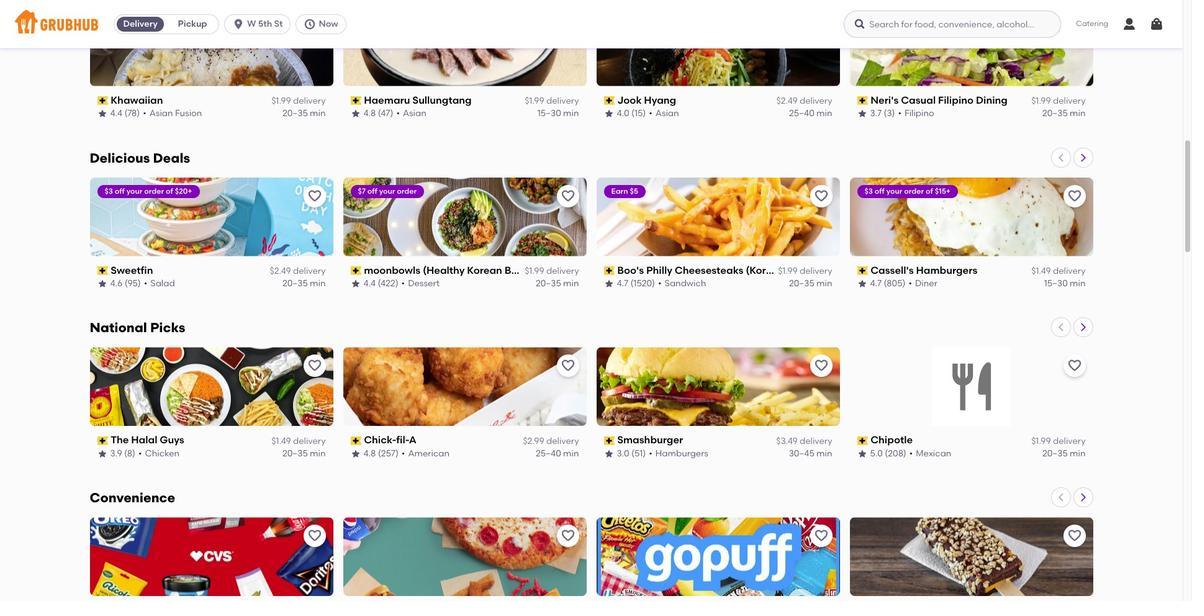 Task type: locate. For each thing, give the bounding box(es) containing it.
sweetfin
[[111, 264, 153, 276]]

subscription pass image
[[97, 96, 108, 105], [351, 96, 362, 105], [604, 96, 615, 105], [97, 266, 108, 275], [351, 266, 362, 275], [97, 437, 108, 445], [351, 437, 362, 445], [604, 437, 615, 445]]

star icon image left 5.0
[[858, 449, 867, 459]]

0 horizontal spatial 15–30
[[538, 108, 561, 119]]

1 asian from the left
[[150, 108, 173, 119]]

15–30 for cassell's hamburgers
[[1045, 278, 1068, 289]]

4.8 left (47)
[[364, 108, 376, 119]]

svg image inside w 5th st button
[[232, 18, 245, 30]]

min for moonbowls (healthy korean bowls-hollywood)
[[563, 278, 579, 289]]

haemaru
[[364, 94, 410, 106]]

your right $7
[[379, 187, 395, 195]]

• asian for hyang
[[649, 108, 679, 119]]

subscription pass image for smashburger
[[604, 437, 615, 445]]

hamburgers for • hamburgers
[[656, 449, 709, 459]]

1 off from the left
[[115, 187, 125, 195]]

2 vertical spatial caret left icon image
[[1056, 493, 1066, 503]]

0 horizontal spatial of
[[166, 187, 173, 195]]

save this restaurant image for chick-fil-a logo
[[561, 359, 576, 374]]

0 horizontal spatial 25–40
[[536, 449, 561, 459]]

subscription pass image left sweetfin
[[97, 266, 108, 275]]

subscription pass image left 'chick-'
[[351, 437, 362, 445]]

1 vertical spatial 4.4
[[364, 278, 376, 289]]

20–35 min
[[283, 108, 326, 119], [1043, 108, 1086, 119], [283, 278, 326, 289], [536, 278, 579, 289], [789, 278, 833, 289], [283, 449, 326, 459], [1043, 449, 1086, 459]]

0 vertical spatial 15–30 min
[[538, 108, 579, 119]]

asian left fusion
[[150, 108, 173, 119]]

1 your from the left
[[127, 187, 143, 195]]

1 horizontal spatial 4.4
[[364, 278, 376, 289]]

1 vertical spatial caret right icon image
[[1079, 323, 1089, 333]]

subscription pass image left 'smashburger'
[[604, 437, 615, 445]]

save this restaurant button for the khawaiian logo
[[303, 15, 326, 37]]

0 vertical spatial caret left icon image
[[1056, 153, 1066, 162]]

0 vertical spatial 4.8
[[364, 108, 376, 119]]

caret left icon image
[[1056, 153, 1066, 162], [1056, 323, 1066, 333], [1056, 493, 1066, 503]]

star icon image for chick-fil-a
[[351, 449, 361, 459]]

delivery for moonbowls (healthy korean bowls-hollywood)
[[547, 266, 579, 276]]

star icon image left 4.8 (47)
[[351, 109, 361, 119]]

2 off from the left
[[368, 187, 378, 195]]

chick-
[[364, 434, 397, 446]]

0 horizontal spatial your
[[127, 187, 143, 195]]

(healthy
[[423, 264, 465, 276]]

1 horizontal spatial $2.49
[[777, 96, 798, 106]]

• for cassell's hamburgers
[[909, 278, 912, 289]]

save this restaurant button
[[303, 15, 326, 37], [1064, 15, 1086, 37], [303, 185, 326, 207], [557, 185, 579, 207], [810, 185, 833, 207], [1064, 185, 1086, 207], [303, 355, 326, 377], [557, 355, 579, 377], [810, 355, 833, 377], [1064, 355, 1086, 377], [303, 525, 326, 547], [557, 525, 579, 547], [810, 525, 833, 547], [1064, 525, 1086, 547]]

save this restaurant image
[[814, 189, 829, 203], [307, 359, 322, 374], [561, 359, 576, 374], [1067, 359, 1082, 374], [307, 529, 322, 544], [814, 529, 829, 544]]

$1.49 delivery for the halal guys
[[272, 436, 326, 446]]

1 vertical spatial 4.8
[[364, 449, 376, 459]]

(422)
[[378, 278, 399, 289]]

• down philly
[[658, 278, 662, 289]]

order left $20+
[[144, 187, 164, 195]]

1 horizontal spatial $1.49 delivery
[[1032, 266, 1086, 276]]

2 asian from the left
[[403, 108, 427, 119]]

star icon image left the 4.8 (257)
[[351, 449, 361, 459]]

your down delicious deals
[[127, 187, 143, 195]]

convenience
[[90, 490, 175, 506]]

subscription pass image left haemaru
[[351, 96, 362, 105]]

2 horizontal spatial asian
[[656, 108, 679, 119]]

subscription pass image left boo's
[[604, 266, 615, 275]]

star icon image left 4.4 (78)
[[97, 109, 107, 119]]

1 4.7 from the left
[[617, 278, 629, 289]]

svg image
[[1150, 17, 1165, 32], [232, 18, 245, 30], [304, 18, 316, 30]]

bowls-
[[505, 264, 538, 276]]

asian
[[150, 108, 173, 119], [403, 108, 427, 119], [656, 108, 679, 119]]

2 caret right icon image from the top
[[1079, 323, 1089, 333]]

0 horizontal spatial 25–40 min
[[536, 449, 579, 459]]

subscription pass image for sweetfin
[[97, 266, 108, 275]]

cassell's hamburgers logo image
[[850, 177, 1094, 256]]

svg image inside now button
[[304, 18, 316, 30]]

• right (78)
[[143, 108, 146, 119]]

0 vertical spatial 25–40
[[789, 108, 815, 119]]

$1.99 delivery for moonbowls (healthy korean bowls-hollywood)
[[525, 266, 579, 276]]

star icon image for sweetfin
[[97, 279, 107, 289]]

a
[[409, 434, 417, 446]]

4.4 left (78)
[[110, 108, 122, 119]]

2 caret left icon image from the top
[[1056, 323, 1066, 333]]

20–35 min for moonbowls (healthy korean bowls-hollywood)
[[536, 278, 579, 289]]

2 your from the left
[[379, 187, 395, 195]]

$2.99
[[523, 436, 545, 446]]

1 horizontal spatial hamburgers
[[917, 264, 978, 276]]

• right (47)
[[397, 108, 400, 119]]

• for moonbowls (healthy korean bowls-hollywood)
[[402, 278, 405, 289]]

subscription pass image left moonbowls
[[351, 266, 362, 275]]

0 vertical spatial 25–40 min
[[789, 108, 833, 119]]

$1.49 delivery
[[1032, 266, 1086, 276], [272, 436, 326, 446]]

25–40 min for chick-fil-a
[[536, 449, 579, 459]]

1 vertical spatial filipino
[[905, 108, 935, 119]]

4.7 (1520)
[[617, 278, 655, 289]]

subscription pass image for the halal guys
[[97, 437, 108, 445]]

(78)
[[124, 108, 140, 119]]

star icon image for khawaiian
[[97, 109, 107, 119]]

hamburgers
[[917, 264, 978, 276], [656, 449, 709, 459]]

2 of from the left
[[926, 187, 933, 195]]

$3 for cassell's hamburgers
[[865, 187, 873, 195]]

1 vertical spatial caret left icon image
[[1056, 323, 1066, 333]]

delivery for the halal guys
[[293, 436, 326, 446]]

0 vertical spatial $2.49 delivery
[[777, 96, 833, 106]]

of left $20+
[[166, 187, 173, 195]]

0 vertical spatial 4.4
[[110, 108, 122, 119]]

fusion
[[175, 108, 202, 119]]

1 horizontal spatial order
[[397, 187, 417, 195]]

$3
[[105, 187, 113, 195], [865, 187, 873, 195]]

• down fil-
[[402, 449, 405, 459]]

1 horizontal spatial 15–30 min
[[1045, 278, 1086, 289]]

neri's casual filipino dining logo image
[[850, 7, 1094, 86]]

• asian for sullungtang
[[397, 108, 427, 119]]

star icon image
[[97, 109, 107, 119], [351, 109, 361, 119], [604, 109, 614, 119], [858, 109, 867, 119], [97, 279, 107, 289], [351, 279, 361, 289], [604, 279, 614, 289], [858, 279, 867, 289], [97, 449, 107, 459], [351, 449, 361, 459], [604, 449, 614, 459], [858, 449, 867, 459]]

$1.99 delivery for boo's philly cheesesteaks (korea town)
[[778, 266, 833, 276]]

1 of from the left
[[166, 187, 173, 195]]

1 horizontal spatial $2.49 delivery
[[777, 96, 833, 106]]

• right (51)
[[649, 449, 653, 459]]

• right (208)
[[910, 449, 913, 459]]

3 your from the left
[[887, 187, 903, 195]]

1 vertical spatial $2.49
[[270, 266, 291, 276]]

$1.99 delivery for chipotle
[[1032, 436, 1086, 446]]

1 horizontal spatial • asian
[[649, 108, 679, 119]]

$2.49 delivery for jook hyang
[[777, 96, 833, 106]]

1 4.8 from the top
[[364, 108, 376, 119]]

0 vertical spatial 15–30
[[538, 108, 561, 119]]

4.4 (78)
[[110, 108, 140, 119]]

1 $3 from the left
[[105, 187, 113, 195]]

save this restaurant button for chick-fil-a logo
[[557, 355, 579, 377]]

• asian down hyang in the top right of the page
[[649, 108, 679, 119]]

0 horizontal spatial 4.4
[[110, 108, 122, 119]]

$1.99 for haemaru sullungtang
[[525, 96, 545, 106]]

subscription pass image
[[858, 96, 868, 105], [604, 266, 615, 275], [858, 266, 868, 275], [858, 437, 868, 445]]

asian down haemaru sullungtang on the top left of the page
[[403, 108, 427, 119]]

0 vertical spatial $1.49
[[1032, 266, 1051, 276]]

30–45
[[789, 449, 815, 459]]

1 • asian from the left
[[397, 108, 427, 119]]

15–30 min
[[538, 108, 579, 119], [1045, 278, 1086, 289]]

4.4 for moonbowls (healthy korean bowls-hollywood)
[[364, 278, 376, 289]]

star icon image left 3.9
[[97, 449, 107, 459]]

1 horizontal spatial 4.7
[[871, 278, 882, 289]]

• for chick-fil-a
[[402, 449, 405, 459]]

1 horizontal spatial $1.49
[[1032, 266, 1051, 276]]

smashburger logo image
[[597, 348, 840, 426]]

subscription pass image left "jook"
[[604, 96, 615, 105]]

star icon image left 3.7
[[858, 109, 867, 119]]

(47)
[[378, 108, 393, 119]]

svg image for w 5th st
[[232, 18, 245, 30]]

chick-fil-a
[[364, 434, 417, 446]]

cheesesteaks
[[675, 264, 744, 276]]

subscription pass image left cassell's
[[858, 266, 868, 275]]

• for haemaru sullungtang
[[397, 108, 400, 119]]

chicken
[[145, 449, 180, 459]]

your
[[127, 187, 143, 195], [379, 187, 395, 195], [887, 187, 903, 195]]

0 horizontal spatial 4.7
[[617, 278, 629, 289]]

20–35 min for sweetfin
[[283, 278, 326, 289]]

your left the $15+
[[887, 187, 903, 195]]

20–35 for neri's casual filipino dining
[[1043, 108, 1068, 119]]

(3)
[[884, 108, 895, 119]]

1 horizontal spatial 25–40 min
[[789, 108, 833, 119]]

$1.99
[[272, 96, 291, 106], [525, 96, 545, 106], [1032, 96, 1051, 106], [525, 266, 545, 276], [778, 266, 798, 276], [1032, 436, 1051, 446]]

2 horizontal spatial your
[[887, 187, 903, 195]]

min for chipotle
[[1070, 449, 1086, 459]]

3 order from the left
[[905, 187, 924, 195]]

0 vertical spatial $2.49
[[777, 96, 798, 106]]

1 vertical spatial $1.49 delivery
[[272, 436, 326, 446]]

save this restaurant image for 'gopuff - convenience, alcohol, & more logo'
[[814, 529, 829, 544]]

save this restaurant image for the halal guys logo
[[307, 359, 322, 374]]

• right (15)
[[649, 108, 653, 119]]

$3 for sweetfin
[[105, 187, 113, 195]]

deals
[[153, 150, 190, 166]]

• asian down haemaru sullungtang on the top left of the page
[[397, 108, 427, 119]]

1 horizontal spatial svg image
[[304, 18, 316, 30]]

american
[[408, 449, 450, 459]]

2 4.7 from the left
[[871, 278, 882, 289]]

caret left icon image for deals
[[1056, 153, 1066, 162]]

• right the (3)
[[898, 108, 902, 119]]

neri's casual filipino dining
[[871, 94, 1008, 106]]

4.4
[[110, 108, 122, 119], [364, 278, 376, 289]]

sullungtang
[[413, 94, 472, 106]]

20–35
[[283, 108, 308, 119], [1043, 108, 1068, 119], [283, 278, 308, 289], [536, 278, 561, 289], [789, 278, 815, 289], [283, 449, 308, 459], [1043, 449, 1068, 459]]

4.4 left (422)
[[364, 278, 376, 289]]

min for boo's philly cheesesteaks (korea town)
[[817, 278, 833, 289]]

• right (8)
[[139, 449, 142, 459]]

delicious
[[90, 150, 150, 166]]

1 caret right icon image from the top
[[1079, 153, 1089, 162]]

order left the $15+
[[905, 187, 924, 195]]

2 order from the left
[[397, 187, 417, 195]]

subscription pass image left the khawaiian
[[97, 96, 108, 105]]

min for sweetfin
[[310, 278, 326, 289]]

moonbowls (healthy korean bowls-hollywood) logo image
[[343, 177, 587, 256]]

subscription pass image left the
[[97, 437, 108, 445]]

star icon image left '4.7 (1520)'
[[604, 279, 614, 289]]

20–35 for khawaiian
[[283, 108, 308, 119]]

1 horizontal spatial off
[[368, 187, 378, 195]]

0 vertical spatial $1.49 delivery
[[1032, 266, 1086, 276]]

hyang
[[644, 94, 677, 106]]

delivery for chipotle
[[1053, 436, 1086, 446]]

1 horizontal spatial asian
[[403, 108, 427, 119]]

star icon image left 4.7 (805)
[[858, 279, 867, 289]]

$1.99 for chipotle
[[1032, 436, 1051, 446]]

0 horizontal spatial svg image
[[232, 18, 245, 30]]

hamburgers up diner
[[917, 264, 978, 276]]

4.8
[[364, 108, 376, 119], [364, 449, 376, 459]]

4.8 for chick-fil-a
[[364, 449, 376, 459]]

star icon image left 4.4 (422)
[[351, 279, 361, 289]]

0 horizontal spatial order
[[144, 187, 164, 195]]

• right (805)
[[909, 278, 912, 289]]

1 horizontal spatial $3
[[865, 187, 873, 195]]

1 vertical spatial 25–40 min
[[536, 449, 579, 459]]

star icon image for cassell's hamburgers
[[858, 279, 867, 289]]

0 horizontal spatial hamburgers
[[656, 449, 709, 459]]

1 vertical spatial 25–40
[[536, 449, 561, 459]]

2 4.8 from the top
[[364, 449, 376, 459]]

0 horizontal spatial $1.49 delivery
[[272, 436, 326, 446]]

0 horizontal spatial $2.49 delivery
[[270, 266, 326, 276]]

order for sweetfin
[[144, 187, 164, 195]]

star icon image for the halal guys
[[97, 449, 107, 459]]

filipino down the casual
[[905, 108, 935, 119]]

asian for khawaiian
[[150, 108, 173, 119]]

4.7 (805)
[[871, 278, 906, 289]]

1 vertical spatial 15–30 min
[[1045, 278, 1086, 289]]

$1.99 delivery
[[272, 96, 326, 106], [525, 96, 579, 106], [1032, 96, 1086, 106], [525, 266, 579, 276], [778, 266, 833, 276], [1032, 436, 1086, 446]]

0 horizontal spatial $2.49
[[270, 266, 291, 276]]

of left the $15+
[[926, 187, 933, 195]]

1 horizontal spatial 25–40
[[789, 108, 815, 119]]

caret right icon image
[[1079, 153, 1089, 162], [1079, 323, 1089, 333], [1079, 493, 1089, 503]]

dining
[[976, 94, 1008, 106]]

2 • asian from the left
[[649, 108, 679, 119]]

20–35 for moonbowls (healthy korean bowls-hollywood)
[[536, 278, 561, 289]]

delivery for haemaru sullungtang
[[547, 96, 579, 106]]

20–35 min for khawaiian
[[283, 108, 326, 119]]

• right (95)
[[144, 278, 147, 289]]

1 horizontal spatial your
[[379, 187, 395, 195]]

chipotle
[[871, 434, 913, 446]]

4.7 down boo's
[[617, 278, 629, 289]]

2 horizontal spatial order
[[905, 187, 924, 195]]

3 off from the left
[[875, 187, 885, 195]]

chick-fil-a logo image
[[343, 348, 587, 426]]

5th
[[258, 19, 272, 29]]

0 vertical spatial hamburgers
[[917, 264, 978, 276]]

• sandwich
[[658, 278, 706, 289]]

0 horizontal spatial $3
[[105, 187, 113, 195]]

chipotle logo image
[[932, 348, 1011, 426]]

filipino left dining
[[939, 94, 974, 106]]

1 horizontal spatial of
[[926, 187, 933, 195]]

asian down hyang in the top right of the page
[[656, 108, 679, 119]]

caret right icon image for picks
[[1079, 323, 1089, 333]]

star icon image for neri's casual filipino dining
[[858, 109, 867, 119]]

0 horizontal spatial $1.49
[[272, 436, 291, 446]]

2 $3 from the left
[[865, 187, 873, 195]]

0 horizontal spatial 15–30 min
[[538, 108, 579, 119]]

star icon image left 3.0 at the right
[[604, 449, 614, 459]]

•
[[143, 108, 146, 119], [397, 108, 400, 119], [649, 108, 653, 119], [898, 108, 902, 119], [144, 278, 147, 289], [402, 278, 405, 289], [658, 278, 662, 289], [909, 278, 912, 289], [139, 449, 142, 459], [402, 449, 405, 459], [649, 449, 653, 459], [910, 449, 913, 459]]

1 horizontal spatial svg image
[[1122, 17, 1137, 32]]

save this restaurant button for 'gopuff - convenience, alcohol, & more logo'
[[810, 525, 833, 547]]

7-eleven logo image
[[343, 518, 587, 597]]

3.0 (51)
[[617, 449, 646, 459]]

0 horizontal spatial asian
[[150, 108, 173, 119]]

0 horizontal spatial off
[[115, 187, 125, 195]]

earn $5
[[612, 187, 639, 195]]

asian for jook hyang
[[656, 108, 679, 119]]

save this restaurant button for chipotle logo at the right of page
[[1064, 355, 1086, 377]]

haemaru sullungtang  logo image
[[343, 7, 587, 86]]

3 asian from the left
[[656, 108, 679, 119]]

delivery for smashburger
[[800, 436, 833, 446]]

1 order from the left
[[144, 187, 164, 195]]

star icon image left 4.0
[[604, 109, 614, 119]]

1 horizontal spatial 15–30
[[1045, 278, 1068, 289]]

save this restaurant button for the halal guys logo
[[303, 355, 326, 377]]

save this restaurant image
[[307, 18, 322, 33], [1067, 18, 1082, 33], [307, 189, 322, 203], [561, 189, 576, 203], [1067, 189, 1082, 203], [814, 359, 829, 374], [561, 529, 576, 544], [1067, 529, 1082, 544]]

earn
[[612, 187, 628, 195]]

4.7 left (805)
[[871, 278, 882, 289]]

(1520)
[[631, 278, 655, 289]]

5.0
[[871, 449, 883, 459]]

1 vertical spatial hamburgers
[[656, 449, 709, 459]]

subscription pass image for boo's
[[604, 266, 615, 275]]

svg image
[[1122, 17, 1137, 32], [854, 18, 867, 30]]

1 caret left icon image from the top
[[1056, 153, 1066, 162]]

1 vertical spatial $2.49 delivery
[[270, 266, 326, 276]]

subscription pass image left neri's
[[858, 96, 868, 105]]

0 vertical spatial caret right icon image
[[1079, 153, 1089, 162]]

min
[[310, 108, 326, 119], [563, 108, 579, 119], [817, 108, 833, 119], [1070, 108, 1086, 119], [310, 278, 326, 289], [563, 278, 579, 289], [817, 278, 833, 289], [1070, 278, 1086, 289], [310, 449, 326, 459], [563, 449, 579, 459], [817, 449, 833, 459], [1070, 449, 1086, 459]]

star icon image left 4.6
[[97, 279, 107, 289]]

$1.49 for the halal guys
[[272, 436, 291, 446]]

25–40
[[789, 108, 815, 119], [536, 449, 561, 459]]

• for neri's casual filipino dining
[[898, 108, 902, 119]]

town)
[[781, 264, 810, 276]]

$1.99 delivery for khawaiian
[[272, 96, 326, 106]]

star icon image for moonbowls (healthy korean bowls-hollywood)
[[351, 279, 361, 289]]

1 vertical spatial $1.49
[[272, 436, 291, 446]]

(805)
[[884, 278, 906, 289]]

delivery
[[293, 96, 326, 106], [547, 96, 579, 106], [800, 96, 833, 106], [1053, 96, 1086, 106], [293, 266, 326, 276], [547, 266, 579, 276], [800, 266, 833, 276], [1053, 266, 1086, 276], [293, 436, 326, 446], [547, 436, 579, 446], [800, 436, 833, 446], [1053, 436, 1086, 446]]

0 horizontal spatial • asian
[[397, 108, 427, 119]]

$7 off your order
[[358, 187, 417, 195]]

$1.99 for moonbowls (healthy korean bowls-hollywood)
[[525, 266, 545, 276]]

2 vertical spatial caret right icon image
[[1079, 493, 1089, 503]]

$3.49 delivery
[[777, 436, 833, 446]]

save this restaurant image for chipotle logo at the right of page
[[1067, 359, 1082, 374]]

• for smashburger
[[649, 449, 653, 459]]

2 horizontal spatial off
[[875, 187, 885, 195]]

off for moonbowls (healthy korean bowls-hollywood)
[[368, 187, 378, 195]]

• asian fusion
[[143, 108, 202, 119]]

15–30 min for cassell's hamburgers
[[1045, 278, 1086, 289]]

$1.99 delivery for neri's casual filipino dining
[[1032, 96, 1086, 106]]

1 vertical spatial 15–30
[[1045, 278, 1068, 289]]

jook hyang logo image
[[597, 7, 840, 86]]

order right $7
[[397, 187, 417, 195]]

order for cassell's hamburgers
[[905, 187, 924, 195]]

0 horizontal spatial filipino
[[905, 108, 935, 119]]

4.8 down 'chick-'
[[364, 449, 376, 459]]

• right (422)
[[402, 278, 405, 289]]

hamburgers down 'smashburger'
[[656, 449, 709, 459]]

w 5th st button
[[224, 14, 296, 34]]

1 horizontal spatial filipino
[[939, 94, 974, 106]]

3.9 (8)
[[110, 449, 135, 459]]



Task type: vqa. For each thing, say whether or not it's contained in the screenshot.


Task type: describe. For each thing, give the bounding box(es) containing it.
sweetfin  logo image
[[90, 177, 333, 256]]

moonbowls (healthy korean bowls-hollywood)
[[364, 264, 593, 276]]

hollywood)
[[538, 264, 593, 276]]

haemaru sullungtang
[[364, 94, 472, 106]]

$3.49
[[777, 436, 798, 446]]

cassell's
[[871, 264, 914, 276]]

• salad
[[144, 278, 175, 289]]

subscription pass image for khawaiian
[[97, 96, 108, 105]]

$20+
[[175, 187, 192, 195]]

la michoacana snack bar logo image
[[850, 518, 1094, 597]]

subscription pass image left chipotle
[[858, 437, 868, 445]]

3 caret left icon image from the top
[[1056, 493, 1066, 503]]

• chicken
[[139, 449, 180, 459]]

your for cassell's hamburgers
[[887, 187, 903, 195]]

boo's
[[618, 264, 644, 276]]

$2.49 for sweetfin
[[270, 266, 291, 276]]

diner
[[916, 278, 938, 289]]

asian for haemaru sullungtang
[[403, 108, 427, 119]]

jook hyang
[[618, 94, 677, 106]]

4.8 (257)
[[364, 449, 399, 459]]

(15)
[[632, 108, 646, 119]]

30–45 min
[[789, 449, 833, 459]]

delicious deals
[[90, 150, 190, 166]]

caret left icon image for picks
[[1056, 323, 1066, 333]]

subscription pass image for haemaru sullungtang
[[351, 96, 362, 105]]

delivery
[[123, 19, 158, 29]]

$1.99 for neri's casual filipino dining
[[1032, 96, 1051, 106]]

4.8 for haemaru sullungtang
[[364, 108, 376, 119]]

$2.99 delivery
[[523, 436, 579, 446]]

subscription pass image for neri's
[[858, 96, 868, 105]]

$15+
[[935, 187, 951, 195]]

25–40 for jook hyang
[[789, 108, 815, 119]]

$2.49 delivery for sweetfin
[[270, 266, 326, 276]]

5.0 (208)
[[871, 449, 907, 459]]

4.4 (422)
[[364, 278, 399, 289]]

(257)
[[378, 449, 399, 459]]

your for moonbowls (healthy korean bowls-hollywood)
[[379, 187, 395, 195]]

save this restaurant button for the cvs logo at the bottom
[[303, 525, 326, 547]]

min for neri's casual filipino dining
[[1070, 108, 1086, 119]]

subscription pass image for jook hyang
[[604, 96, 615, 105]]

delivery for boo's philly cheesesteaks (korea town)
[[800, 266, 833, 276]]

the
[[111, 434, 129, 446]]

25–40 for chick-fil-a
[[536, 449, 561, 459]]

min for khawaiian
[[310, 108, 326, 119]]

delivery for khawaiian
[[293, 96, 326, 106]]

$1.99 delivery for haemaru sullungtang
[[525, 96, 579, 106]]

3.0
[[617, 449, 630, 459]]

khawaiian
[[111, 94, 163, 106]]

3.7
[[871, 108, 882, 119]]

$2.49 for jook hyang
[[777, 96, 798, 106]]

order for moonbowls (healthy korean bowls-hollywood)
[[397, 187, 417, 195]]

3 caret right icon image from the top
[[1079, 493, 1089, 503]]

delivery button
[[114, 14, 167, 34]]

• filipino
[[898, 108, 935, 119]]

national picks
[[90, 320, 185, 336]]

national
[[90, 320, 147, 336]]

20–35 min for neri's casual filipino dining
[[1043, 108, 1086, 119]]

the halal guys
[[111, 434, 184, 446]]

0 horizontal spatial svg image
[[854, 18, 867, 30]]

• for khawaiian
[[143, 108, 146, 119]]

15–30 min for haemaru sullungtang
[[538, 108, 579, 119]]

smashburger
[[618, 434, 683, 446]]

• diner
[[909, 278, 938, 289]]

main navigation navigation
[[0, 0, 1183, 48]]

boo's philly cheesesteaks (korea town) logo image
[[597, 177, 840, 256]]

cassell's hamburgers
[[871, 264, 978, 276]]

$1.49 for cassell's hamburgers
[[1032, 266, 1051, 276]]

star icon image for smashburger
[[604, 449, 614, 459]]

$7
[[358, 187, 366, 195]]

min for jook hyang
[[817, 108, 833, 119]]

• for the halal guys
[[139, 449, 142, 459]]

$1.49 delivery for cassell's hamburgers
[[1032, 266, 1086, 276]]

gopuff - convenience, alcohol, & more logo image
[[597, 518, 840, 597]]

save this restaurant button for smashburger logo
[[810, 355, 833, 377]]

subscription pass image for moonbowls (healthy korean bowls-hollywood)
[[351, 266, 362, 275]]

4.8 (47)
[[364, 108, 393, 119]]

(8)
[[124, 449, 135, 459]]

0 vertical spatial filipino
[[939, 94, 974, 106]]

15–30 for haemaru sullungtang
[[538, 108, 561, 119]]

3.7 (3)
[[871, 108, 895, 119]]

• for boo's philly cheesesteaks (korea town)
[[658, 278, 662, 289]]

save this restaurant image for the cvs logo at the bottom
[[307, 529, 322, 544]]

catering
[[1077, 19, 1109, 28]]

(korea
[[746, 264, 779, 276]]

w 5th st
[[247, 19, 283, 29]]

min for the halal guys
[[310, 449, 326, 459]]

the halal guys logo image
[[90, 348, 333, 426]]

• dessert
[[402, 278, 440, 289]]

• for chipotle
[[910, 449, 913, 459]]

off for cassell's hamburgers
[[875, 187, 885, 195]]

$3 off your order of $20+
[[105, 187, 192, 195]]

2 horizontal spatial svg image
[[1150, 17, 1165, 32]]

star icon image for jook hyang
[[604, 109, 614, 119]]

(51)
[[632, 449, 646, 459]]

hamburgers for cassell's hamburgers
[[917, 264, 978, 276]]

star icon image for boo's philly cheesesteaks (korea town)
[[604, 279, 614, 289]]

min for cassell's hamburgers
[[1070, 278, 1086, 289]]

save this restaurant button for la michoacana snack bar logo
[[1064, 525, 1086, 547]]

• mexican
[[910, 449, 952, 459]]

min for smashburger
[[817, 449, 833, 459]]

of for sweetfin
[[166, 187, 173, 195]]

picks
[[150, 320, 185, 336]]

cvs logo image
[[90, 518, 333, 597]]

(208)
[[885, 449, 907, 459]]

$5
[[630, 187, 639, 195]]

delivery for neri's casual filipino dining
[[1053, 96, 1086, 106]]

20–35 min for the halal guys
[[283, 449, 326, 459]]

save this restaurant button for neri's casual filipino dining logo
[[1064, 15, 1086, 37]]

sandwich
[[665, 278, 706, 289]]

star icon image for haemaru sullungtang
[[351, 109, 361, 119]]

delivery for cassell's hamburgers
[[1053, 266, 1086, 276]]

4.7 for cassell's hamburgers
[[871, 278, 882, 289]]

fil-
[[397, 434, 409, 446]]

pickup button
[[167, 14, 219, 34]]

20–35 for boo's philly cheesesteaks (korea town)
[[789, 278, 815, 289]]

philly
[[647, 264, 673, 276]]

korean
[[467, 264, 502, 276]]

delivery for chick-fil-a
[[547, 436, 579, 446]]

st
[[274, 19, 283, 29]]

caret right icon image for deals
[[1079, 153, 1089, 162]]

star icon image for chipotle
[[858, 449, 867, 459]]

min for chick-fil-a
[[563, 449, 579, 459]]

subscription pass image for cassell's
[[858, 266, 868, 275]]

catering button
[[1068, 10, 1117, 38]]

dessert
[[408, 278, 440, 289]]

svg image for now
[[304, 18, 316, 30]]

moonbowls
[[364, 264, 421, 276]]

casual
[[901, 94, 936, 106]]

khawaiian logo image
[[90, 7, 333, 86]]

jook
[[618, 94, 642, 106]]

of for cassell's hamburgers
[[926, 187, 933, 195]]

Search for food, convenience, alcohol... search field
[[844, 11, 1062, 38]]

boo's philly cheesesteaks (korea town)
[[618, 264, 810, 276]]

halal
[[131, 434, 157, 446]]

• american
[[402, 449, 450, 459]]

delivery for jook hyang
[[800, 96, 833, 106]]

4.6 (95)
[[110, 278, 141, 289]]

subscription pass image for chick-fil-a
[[351, 437, 362, 445]]

delivery for sweetfin
[[293, 266, 326, 276]]

4.7 for boo's philly cheesesteaks (korea town)
[[617, 278, 629, 289]]

$1.99 for khawaiian
[[272, 96, 291, 106]]

salad
[[151, 278, 175, 289]]

4.4 for khawaiian
[[110, 108, 122, 119]]

20–35 for sweetfin
[[283, 278, 308, 289]]

now button
[[296, 14, 351, 34]]

now
[[319, 19, 338, 29]]

off for sweetfin
[[115, 187, 125, 195]]

$3 off your order of $15+
[[865, 187, 951, 195]]

4.0
[[617, 108, 630, 119]]



